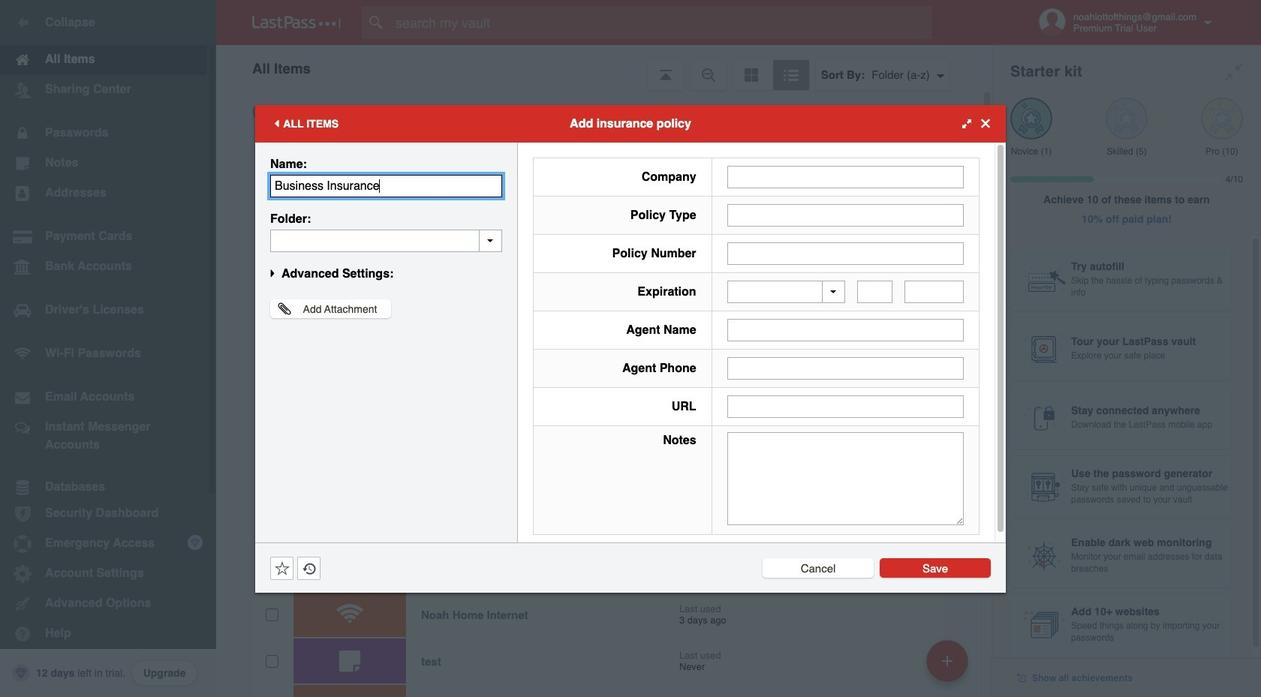 Task type: locate. For each thing, give the bounding box(es) containing it.
dialog
[[255, 105, 1006, 593]]

None text field
[[270, 175, 502, 197], [727, 204, 964, 226], [857, 281, 893, 303], [727, 319, 964, 342], [727, 432, 964, 525], [270, 175, 502, 197], [727, 204, 964, 226], [857, 281, 893, 303], [727, 319, 964, 342], [727, 432, 964, 525]]

None text field
[[727, 166, 964, 188], [270, 229, 502, 252], [727, 242, 964, 265], [905, 281, 964, 303], [727, 357, 964, 380], [727, 396, 964, 418], [727, 166, 964, 188], [270, 229, 502, 252], [727, 242, 964, 265], [905, 281, 964, 303], [727, 357, 964, 380], [727, 396, 964, 418]]

Search search field
[[362, 6, 962, 39]]

vault options navigation
[[216, 45, 992, 90]]

new item image
[[942, 656, 953, 666]]

search my vault text field
[[362, 6, 962, 39]]



Task type: describe. For each thing, give the bounding box(es) containing it.
lastpass image
[[252, 16, 341, 29]]

main navigation navigation
[[0, 0, 216, 697]]

new item navigation
[[921, 636, 977, 697]]



Task type: vqa. For each thing, say whether or not it's contained in the screenshot.
the Main content Main Content
no



